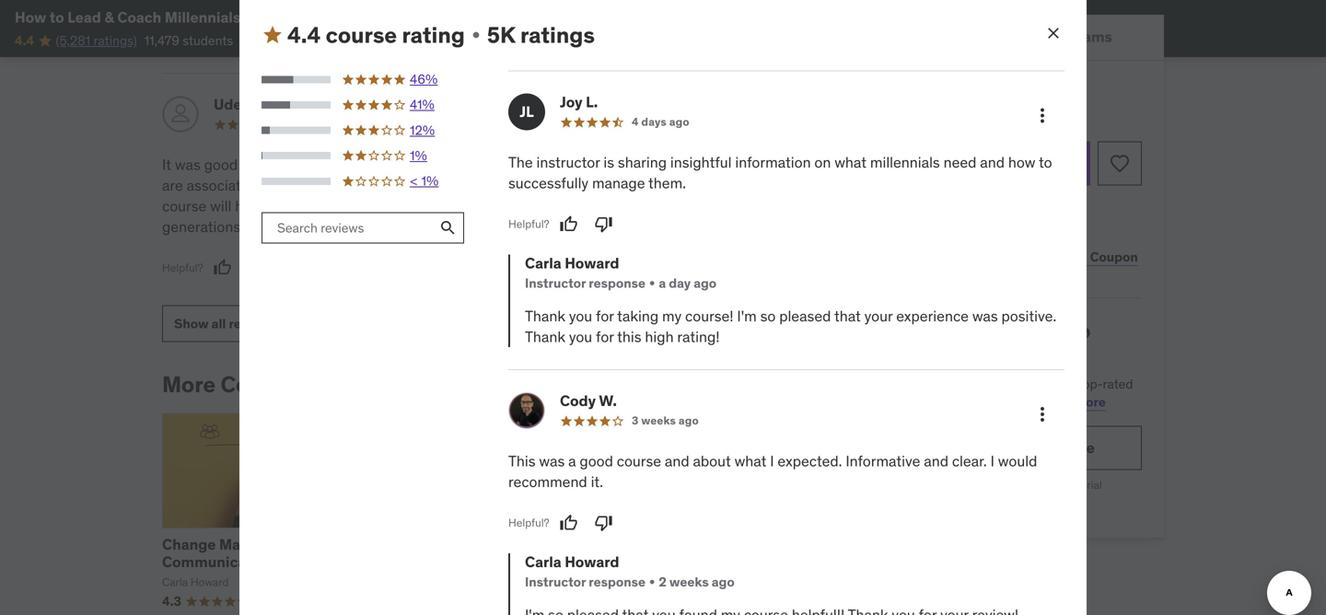 Task type: describe. For each thing, give the bounding box(es) containing it.
agnes t.
[[551, 95, 610, 114]]

starting
[[913, 478, 953, 492]]

meaningful
[[568, 197, 642, 216]]

and inside it was good to hear the facts and myths that are associated with each generation.  this course will help me deal with many different generations moving forward.
[[352, 155, 376, 174]]

46%
[[410, 71, 438, 88]]

ago for agnes t.
[[676, 117, 696, 131]]

was for and
[[539, 452, 565, 471]]

help inside 'a good match it is because it equips me in managing a new team and this help me in creating a meaningful working relationship with them.'
[[703, 176, 731, 195]]

carla inside carla howard instructor response • 2 weeks ago
[[525, 553, 562, 572]]

employees
[[300, 8, 377, 27]]

free
[[1067, 438, 1095, 457]]

carla howard for skills!!
[[602, 575, 669, 590]]

with up the forward.
[[323, 197, 351, 216]]

taking
[[617, 307, 659, 326]]

2 for udemy user
[[286, 117, 292, 131]]

teams
[[1068, 27, 1113, 46]]

xsmall image
[[469, 28, 484, 43]]

11,000+
[[994, 376, 1040, 392]]

get this course, plus 11,000+ of our top-rated courses, with personal plan.
[[873, 376, 1134, 410]]

instructor for this was a good course and about what i expected.  informative and clear.  i would recommend it.
[[525, 574, 586, 591]]

positive.
[[1002, 307, 1057, 326]]

all
[[212, 315, 226, 332]]

plus
[[967, 376, 991, 392]]

informative
[[846, 452, 921, 471]]

howard down communication:
[[191, 575, 229, 590]]

relationship
[[702, 197, 779, 216]]

improve
[[602, 535, 659, 554]]

howard inside carla howard instructor response • 2 weeks ago
[[565, 553, 619, 572]]

1 i from the left
[[770, 452, 774, 471]]

each
[[293, 176, 324, 195]]

helpful? for a good match it is because it equips me in managing a new team and this help me in creating a meaningful working relationship with them.
[[499, 261, 540, 275]]

how
[[1009, 153, 1036, 172]]

personal inside get this course, plus 11,000+ of our top-rated courses, with personal plan.
[[952, 394, 1003, 410]]

make
[[162, 570, 200, 589]]

medium image
[[262, 24, 284, 46]]

w.
[[599, 392, 617, 411]]

show all reviews button
[[162, 306, 288, 342]]

for left free
[[1044, 438, 1064, 457]]

help inside it was good to hear the facts and myths that are associated with each generation.  this course will help me deal with many different generations moving forward.
[[235, 197, 264, 216]]

i'm
[[737, 307, 757, 326]]

speaking
[[602, 553, 669, 572]]

try
[[920, 438, 941, 457]]

get
[[873, 376, 894, 392]]

weeks inside carla howard instructor response • 2 weeks ago
[[670, 574, 709, 591]]

was for associated
[[175, 155, 201, 174]]

buy
[[928, 154, 955, 173]]

2 months ago for udemy user
[[286, 117, 359, 131]]

what for millennials
[[835, 153, 867, 172]]

0 vertical spatial in
[[764, 155, 776, 174]]

a inside carla howard instructor response • a day ago
[[659, 275, 666, 292]]

months for t.
[[632, 117, 674, 131]]

< 1%
[[410, 173, 439, 189]]

4
[[632, 115, 639, 129]]

this inside get this course, plus 11,000+ of our top-rated courses, with personal plan.
[[897, 376, 919, 392]]

the
[[290, 155, 312, 174]]

lead
[[67, 8, 101, 27]]

mark review by agnes t. as helpful image
[[551, 259, 569, 277]]

insightful
[[671, 153, 732, 172]]

2 inside carla howard instructor response • 2 weeks ago
[[659, 574, 667, 591]]

submit search image
[[439, 219, 457, 237]]

improve your public speaking & presentation skills!!
[[602, 535, 775, 589]]

many
[[354, 197, 390, 216]]

is inside 'a good match it is because it equips me in managing a new team and this help me in creating a meaningful working relationship with them.'
[[606, 155, 617, 174]]

it
[[162, 155, 171, 174]]

clear.
[[952, 452, 987, 471]]

wishlist image
[[1109, 153, 1131, 175]]

learn more
[[1037, 394, 1106, 410]]

and left about on the bottom
[[665, 452, 690, 471]]

a down successfully
[[557, 197, 565, 216]]

41%
[[410, 96, 435, 113]]

a down match
[[568, 176, 576, 195]]

managing
[[499, 176, 565, 195]]

month
[[1023, 478, 1055, 492]]

communication:
[[162, 553, 278, 572]]

carla inside carla howard instructor response • a day ago
[[525, 254, 562, 273]]

jl
[[520, 102, 534, 121]]

to inside it was good to hear the facts and myths that are associated with each generation.  this course will help me deal with many different generations moving forward.
[[241, 155, 254, 174]]

management for how
[[219, 535, 312, 554]]

different
[[393, 197, 449, 216]]

2 months ago for agnes t.
[[623, 117, 696, 131]]

0 vertical spatial me
[[740, 155, 760, 174]]

ago for udemy user
[[339, 117, 359, 131]]

< 1% button
[[262, 172, 465, 190]]

4.4 course rating
[[287, 21, 465, 49]]

helpful? for this was a good course and about what i expected.  informative and clear.  i would recommend it.
[[509, 516, 550, 530]]

rated
[[1103, 376, 1134, 392]]

courses
[[873, 345, 940, 367]]

mark review by cody w. as unhelpful image
[[586, 19, 604, 37]]

thank you for taking my course! i'm so pleased that your experience was positive. thank you for this high rating!
[[525, 307, 1057, 346]]

reviews
[[229, 315, 276, 332]]

so
[[761, 307, 776, 326]]

with inside 'a good match it is because it equips me in managing a new team and this help me in creating a meaningful working relationship with them.'
[[499, 217, 527, 236]]

this was a good course and about what i expected.  informative and clear.  i would recommend it.
[[509, 452, 1038, 492]]

presentation
[[685, 553, 775, 572]]

1 vertical spatial in
[[759, 176, 771, 195]]

courses
[[221, 371, 307, 399]]

mark review by joy l. as unhelpful image for mark review by joy l. as helpful image
[[248, 19, 267, 37]]

0 horizontal spatial &
[[105, 8, 114, 27]]

0 horizontal spatial how
[[15, 8, 46, 27]]

4 days ago
[[632, 115, 690, 129]]

1 you from the top
[[569, 307, 593, 326]]

learn
[[1037, 394, 1072, 410]]

ago inside carla howard instructor response • 2 weeks ago
[[712, 574, 735, 591]]

that for pleased
[[835, 307, 861, 326]]

rating!
[[677, 327, 720, 346]]

course inside this was a good course and about what i expected.  informative and clear.  i would recommend it.
[[617, 452, 661, 471]]

cody
[[560, 392, 596, 411]]

this inside button
[[958, 154, 985, 173]]

for left high at the bottom of page
[[596, 327, 614, 346]]

public
[[697, 535, 741, 554]]

the
[[509, 153, 533, 172]]

try personal plan for free
[[920, 438, 1095, 457]]

l.
[[586, 93, 598, 112]]

1% inside 1% button
[[410, 147, 427, 164]]

deal
[[291, 197, 319, 216]]

3
[[632, 414, 639, 428]]

response for them.
[[589, 275, 646, 292]]

30-
[[929, 201, 948, 215]]

instructor for the instructor is sharing insightful information on what millennials need and how to successfully manage them.
[[525, 275, 586, 292]]

need
[[944, 153, 977, 172]]

mark review by cody w. as helpful image for mark review by cody w. as unhelpful icon
[[560, 514, 578, 532]]

change management for executives. people leaders. and pm's
[[382, 535, 577, 589]]

generations
[[162, 217, 241, 236]]

and inside 'a good match it is because it equips me in managing a new team and this help me in creating a meaningful working relationship with them.'
[[647, 176, 672, 195]]

days
[[642, 115, 667, 129]]

this inside thank you for taking my course! i'm so pleased that your experience was positive. thank you for this high rating!
[[617, 327, 642, 346]]

change for and
[[382, 535, 436, 554]]

improve your public speaking & presentation skills!! link
[[602, 535, 790, 589]]

our
[[1057, 376, 1076, 392]]

will
[[210, 197, 232, 216]]

mark review by joy l. as helpful image
[[213, 19, 232, 37]]

2 it from the left
[[680, 155, 688, 174]]

buy this course button
[[873, 141, 1091, 186]]

executives.
[[382, 553, 462, 572]]

pm's
[[412, 570, 446, 589]]

day
[[948, 201, 966, 215]]

plan
[[1010, 438, 1041, 457]]

2 you from the top
[[569, 327, 593, 346]]

response for recommend
[[589, 574, 646, 591]]

<
[[410, 173, 418, 189]]

on
[[815, 153, 831, 172]]

12%
[[410, 122, 435, 138]]

1 thank from the top
[[525, 307, 566, 326]]

them. inside 'a good match it is because it equips me in managing a new team and this help me in creating a meaningful working relationship with them.'
[[530, 217, 568, 236]]

moving
[[244, 217, 292, 236]]

good inside 'a good match it is because it equips me in managing a new team and this help me in creating a meaningful working relationship with them.'
[[512, 155, 546, 174]]

top
[[1062, 321, 1091, 344]]



Task type: locate. For each thing, give the bounding box(es) containing it.
1 vertical spatial weeks
[[670, 574, 709, 591]]

2 horizontal spatial &
[[672, 553, 681, 572]]

response inside carla howard instructor response • a day ago
[[589, 275, 646, 292]]

howard down speaking
[[630, 575, 669, 590]]

2 down speaking
[[659, 574, 667, 591]]

help down equips
[[703, 176, 731, 195]]

was inside it was good to hear the facts and myths that are associated with each generation.  this course will help me deal with many different generations moving forward.
[[175, 155, 201, 174]]

myths
[[380, 155, 420, 174]]

months
[[295, 117, 336, 131], [632, 117, 674, 131]]

weeks down your
[[670, 574, 709, 591]]

2 horizontal spatial was
[[973, 307, 998, 326]]

ago for cody w.
[[679, 414, 699, 428]]

personal up the "$16.58"
[[945, 438, 1006, 457]]

1 vertical spatial 1%
[[421, 173, 439, 189]]

1 management from the left
[[219, 535, 312, 554]]

it
[[594, 155, 603, 174], [680, 155, 688, 174]]

this inside this was a good course and about what i expected.  informative and clear.  i would recommend it.
[[509, 452, 536, 471]]

1 vertical spatial thank
[[525, 327, 566, 346]]

top-
[[1079, 376, 1103, 392]]

months for user
[[295, 117, 336, 131]]

this inside it was good to hear the facts and myths that are associated with each generation.  this course will help me deal with many different generations moving forward.
[[406, 176, 433, 195]]

2 months ago up facts
[[286, 117, 359, 131]]

0 vertical spatial personal
[[952, 394, 1003, 410]]

1 response from the top
[[589, 275, 646, 292]]

1 vertical spatial what
[[735, 452, 767, 471]]

0 horizontal spatial carla howard
[[162, 575, 229, 590]]

0 vertical spatial was
[[175, 155, 201, 174]]

1 vertical spatial •
[[649, 574, 655, 591]]

to right how in the top of the page
[[1039, 153, 1053, 172]]

of
[[1043, 376, 1054, 392]]

2 thank from the top
[[525, 327, 566, 346]]

personal down plus
[[952, 394, 1003, 410]]

change inside change management for executives. people leaders. and pm's
[[382, 535, 436, 554]]

with
[[261, 176, 289, 195], [323, 197, 351, 216], [499, 217, 527, 236], [925, 394, 949, 410]]

1% inside < 1% button
[[421, 173, 439, 189]]

response up taking
[[589, 275, 646, 292]]

0 horizontal spatial good
[[204, 155, 238, 174]]

for right the people
[[535, 535, 555, 554]]

& inside improve your public speaking & presentation skills!!
[[672, 553, 681, 572]]

1% down 12%
[[410, 147, 427, 164]]

1 2 months ago from the left
[[286, 117, 359, 131]]

coupon
[[1091, 249, 1138, 265]]

in up the relationship
[[764, 155, 776, 174]]

2 response from the top
[[589, 574, 646, 591]]

me up the relationship
[[735, 176, 755, 195]]

0 horizontal spatial i
[[770, 452, 774, 471]]

it up new
[[594, 155, 603, 174]]

and up starting at the bottom right of the page
[[924, 452, 949, 471]]

management inside change management for executives. people leaders. and pm's
[[439, 535, 532, 554]]

2 months from the left
[[632, 117, 674, 131]]

4.4
[[287, 21, 321, 49], [15, 32, 34, 49]]

a inside this was a good course and about what i expected.  informative and clear.  i would recommend it.
[[568, 452, 576, 471]]

them. inside the instructor is sharing insightful information on what millennials need and how to successfully manage them.
[[649, 174, 686, 193]]

2 horizontal spatial good
[[580, 452, 613, 471]]

by
[[312, 371, 337, 399]]

4.5
[[602, 593, 621, 610]]

generation.
[[328, 176, 403, 195]]

joy
[[560, 93, 583, 112]]

1 • from the top
[[649, 275, 655, 292]]

udemy's
[[985, 321, 1058, 344]]

me up moving
[[267, 197, 288, 216]]

ratings
[[520, 21, 595, 49]]

to inside subscribe to udemy's top courses
[[963, 321, 981, 344]]

1 horizontal spatial 4.4
[[287, 21, 321, 49]]

• inside carla howard instructor response • 2 weeks ago
[[649, 574, 655, 591]]

0 vertical spatial what
[[835, 153, 867, 172]]

what right the on
[[835, 153, 867, 172]]

what right about on the bottom
[[735, 452, 767, 471]]

ago inside carla howard instructor response • a day ago
[[694, 275, 717, 292]]

what inside this was a good course and about what i expected.  informative and clear.  i would recommend it.
[[735, 452, 767, 471]]

apply coupon
[[1052, 249, 1138, 265]]

1 vertical spatial instructor
[[525, 574, 586, 591]]

help up moving
[[235, 197, 264, 216]]

a up the recommend
[[568, 452, 576, 471]]

1 vertical spatial me
[[735, 176, 755, 195]]

0 horizontal spatial mark review by joy l. as unhelpful image
[[248, 19, 267, 37]]

4.4 right medium image
[[287, 21, 321, 49]]

carla up 4.5
[[602, 575, 628, 590]]

& right speaking
[[672, 553, 681, 572]]

teams tab list
[[851, 15, 1164, 61]]

0 horizontal spatial 2
[[286, 117, 292, 131]]

because
[[621, 155, 676, 174]]

what inside the instructor is sharing insightful information on what millennials need and how to successfully manage them.
[[835, 153, 867, 172]]

management for executives.
[[439, 535, 532, 554]]

mark review by joy l. as unhelpful image
[[248, 19, 267, 37], [595, 215, 613, 233]]

was right it
[[175, 155, 201, 174]]

your
[[662, 535, 693, 554]]

weeks right 3
[[641, 414, 676, 428]]

for left taking
[[596, 307, 614, 326]]

and up generation.
[[352, 155, 376, 174]]

change up make
[[162, 535, 216, 554]]

this up the recommend
[[509, 452, 536, 471]]

course up 30-day money-back guarantee
[[988, 154, 1036, 173]]

mark review by cody w. as unhelpful image
[[595, 514, 613, 532]]

3 weeks ago
[[632, 414, 699, 428]]

my
[[662, 307, 682, 326]]

(5,281
[[56, 32, 90, 49]]

udemy
[[214, 95, 263, 114]]

would
[[998, 452, 1038, 471]]

2 for agnes t.
[[623, 117, 630, 131]]

1 vertical spatial them.
[[530, 217, 568, 236]]

course down are
[[162, 197, 207, 216]]

1 vertical spatial help
[[235, 197, 264, 216]]

this up "different"
[[406, 176, 433, 195]]

1 horizontal spatial months
[[632, 117, 674, 131]]

joy l.
[[560, 93, 598, 112]]

equips
[[692, 155, 736, 174]]

for inside change management for executives. people leaders. and pm's
[[535, 535, 555, 554]]

0 vertical spatial mark review by cody w. as helpful image
[[551, 19, 569, 37]]

response up 4.5
[[589, 574, 646, 591]]

that right <
[[424, 155, 450, 174]]

1 it from the left
[[594, 155, 603, 174]]

and inside the instructor is sharing insightful information on what millennials need and how to successfully manage them.
[[980, 153, 1005, 172]]

carla howard for change
[[162, 575, 229, 590]]

with inside get this course, plus 11,000+ of our top-rated courses, with personal plan.
[[925, 394, 949, 410]]

1 vertical spatial personal
[[945, 438, 1006, 457]]

2 down user
[[286, 117, 292, 131]]

change for change
[[162, 535, 216, 554]]

1 vertical spatial you
[[569, 327, 593, 346]]

to left hear
[[241, 155, 254, 174]]

instructor inside carla howard instructor response • a day ago
[[525, 275, 586, 292]]

12% button
[[262, 121, 465, 139]]

course inside the buy this course button
[[988, 154, 1036, 173]]

management
[[219, 535, 312, 554], [439, 535, 532, 554]]

• for recommend
[[649, 574, 655, 591]]

1 horizontal spatial carla howard
[[602, 575, 669, 590]]

instructor
[[537, 153, 600, 172]]

• down speaking
[[649, 574, 655, 591]]

1 horizontal spatial what
[[835, 153, 867, 172]]

ago for joy l.
[[669, 115, 690, 129]]

0 horizontal spatial them.
[[530, 217, 568, 236]]

that left the your
[[835, 307, 861, 326]]

mark review by cody w. as helpful image left mark review by cody w. as unhelpful icon
[[560, 514, 578, 532]]

1 horizontal spatial good
[[512, 155, 546, 174]]

it.
[[591, 473, 603, 492]]

carla up 4.3
[[162, 575, 188, 590]]

and left pm's
[[382, 570, 408, 589]]

them.
[[649, 174, 686, 193], [530, 217, 568, 236]]

are
[[162, 176, 183, 195]]

good inside it was good to hear the facts and myths that are associated with each generation.  this course will help me deal with many different generations moving forward.
[[204, 155, 238, 174]]

1 horizontal spatial them.
[[649, 174, 686, 193]]

was inside thank you for taking my course! i'm so pleased that your experience was positive. thank you for this high rating!
[[973, 307, 998, 326]]

was inside this was a good course and about what i expected.  informative and clear.  i would recommend it.
[[539, 452, 565, 471]]

carla howard instructor response • 2 weeks ago
[[525, 553, 735, 591]]

1 horizontal spatial management
[[439, 535, 532, 554]]

mark review by udemy user as helpful image
[[213, 259, 232, 277]]

& up "ratings)"
[[105, 8, 114, 27]]

was up the recommend
[[539, 452, 565, 471]]

good inside this was a good course and about what i expected.  informative and clear.  i would recommend it.
[[580, 452, 613, 471]]

howard down mark review by cody w. as unhelpful icon
[[565, 553, 619, 572]]

and down because
[[647, 176, 672, 195]]

2 months ago
[[286, 117, 359, 131], [623, 117, 696, 131]]

mark review by joy l. as unhelpful image right mark review by joy l. as helpful icon
[[595, 215, 613, 233]]

udemy user
[[214, 95, 298, 114]]

helpful? for the instructor is sharing insightful information on what millennials need and how to successfully manage them.
[[509, 217, 550, 231]]

2 management from the left
[[439, 535, 532, 554]]

that for myths
[[424, 155, 450, 174]]

0 vertical spatial help
[[703, 176, 731, 195]]

new
[[579, 176, 607, 195]]

high
[[645, 327, 674, 346]]

1 carla howard from the left
[[162, 575, 229, 590]]

courses,
[[873, 394, 922, 410]]

for
[[596, 307, 614, 326], [596, 327, 614, 346], [1044, 438, 1064, 457], [535, 535, 555, 554]]

working
[[646, 197, 698, 216]]

mark review by agnes t. as unhelpful image
[[586, 259, 604, 277]]

good up it. at the bottom of page
[[580, 452, 613, 471]]

2 horizontal spatial 2
[[659, 574, 667, 591]]

this up courses, in the right of the page
[[897, 376, 919, 392]]

4.4 for 4.4 course rating
[[287, 21, 321, 49]]

0 horizontal spatial that
[[424, 155, 450, 174]]

1 horizontal spatial 2 months ago
[[623, 117, 696, 131]]

response inside carla howard instructor response • 2 weeks ago
[[589, 574, 646, 591]]

this inside 'a good match it is because it equips me in managing a new team and this help me in creating a meaningful working relationship with them.'
[[675, 176, 699, 195]]

0 horizontal spatial 2 months ago
[[286, 117, 359, 131]]

to
[[49, 8, 64, 27], [1039, 153, 1053, 172], [241, 155, 254, 174], [963, 321, 981, 344], [316, 553, 331, 572]]

was
[[175, 155, 201, 174], [973, 307, 998, 326], [539, 452, 565, 471]]

instructor inside carla howard instructor response • 2 weeks ago
[[525, 574, 586, 591]]

0 vertical spatial •
[[649, 275, 655, 292]]

me inside it was good to hear the facts and myths that are associated with each generation.  this course will help me deal with many different generations moving forward.
[[267, 197, 288, 216]]

•
[[649, 275, 655, 292], [649, 574, 655, 591]]

this up working on the top
[[675, 176, 699, 195]]

0 vertical spatial you
[[569, 307, 593, 326]]

the instructor is sharing insightful information on what millennials need and how to successfully manage them.
[[509, 153, 1053, 193]]

1 vertical spatial how
[[281, 553, 313, 572]]

them. up working on the top
[[649, 174, 686, 193]]

instructor down the "leaders."
[[525, 574, 586, 591]]

howard down mark review by joy l. as helpful icon
[[565, 254, 619, 273]]

how right communication:
[[281, 553, 313, 572]]

carla down mark review by joy l. as helpful icon
[[525, 254, 562, 273]]

course up 46% button
[[326, 21, 397, 49]]

• left day
[[649, 275, 655, 292]]

i left "expected."
[[770, 452, 774, 471]]

mark review by joy l. as unhelpful image for mark review by joy l. as helpful icon
[[595, 215, 613, 233]]

5k
[[487, 21, 516, 49]]

1 vertical spatial this
[[509, 452, 536, 471]]

gen
[[257, 8, 285, 27]]

recommend
[[509, 473, 587, 492]]

i
[[770, 452, 774, 471], [991, 452, 995, 471]]

in down the information
[[759, 176, 771, 195]]

with down course, in the bottom right of the page
[[925, 394, 949, 410]]

millennials
[[165, 8, 241, 27]]

it left equips
[[680, 155, 688, 174]]

2 months ago up sharing
[[623, 117, 696, 131]]

to inside the instructor is sharing insightful information on what millennials need and how to successfully manage them.
[[1039, 153, 1053, 172]]

1 horizontal spatial help
[[703, 176, 731, 195]]

additional actions for review by joy l. image
[[1032, 105, 1054, 127]]

1 horizontal spatial &
[[244, 8, 253, 27]]

good up 'managing'
[[512, 155, 546, 174]]

0 horizontal spatial 4.4
[[15, 32, 34, 49]]

5k ratings
[[487, 21, 595, 49]]

i right clear.
[[991, 452, 995, 471]]

4.4 for 4.4
[[15, 32, 34, 49]]

that inside it was good to hear the facts and myths that are associated with each generation.  this course will help me deal with many different generations moving forward.
[[424, 155, 450, 174]]

apply coupon button
[[1048, 239, 1142, 276]]

mark review by cody w. as helpful image
[[551, 19, 569, 37], [560, 514, 578, 532]]

how left lead on the left top
[[15, 8, 46, 27]]

0 horizontal spatial what
[[735, 452, 767, 471]]

2 carla howard from the left
[[602, 575, 669, 590]]

z
[[288, 8, 297, 27]]

to left udemy's
[[963, 321, 981, 344]]

weeks
[[641, 414, 676, 428], [670, 574, 709, 591]]

11,479
[[144, 32, 180, 49]]

and inside change management for executives. people leaders. and pm's
[[382, 570, 408, 589]]

a good match it is because it equips me in managing a new team and this help me in creating a meaningful working relationship with them.
[[499, 155, 779, 236]]

is
[[604, 153, 615, 172], [606, 155, 617, 174]]

them. down creating at the top of page
[[530, 217, 568, 236]]

additional actions for review by cody w. image
[[1032, 404, 1054, 426]]

manage
[[592, 174, 645, 193]]

me right equips
[[740, 155, 760, 174]]

how inside the change management communication: how to make change stick
[[281, 553, 313, 572]]

0 horizontal spatial management
[[219, 535, 312, 554]]

1 horizontal spatial how
[[281, 553, 313, 572]]

1 months from the left
[[295, 117, 336, 131]]

1% right <
[[421, 173, 439, 189]]

to left lead on the left top
[[49, 8, 64, 27]]

months up sharing
[[632, 117, 674, 131]]

what for i
[[735, 452, 767, 471]]

0 vertical spatial response
[[589, 275, 646, 292]]

this down taking
[[617, 327, 642, 346]]

2 vertical spatial was
[[539, 452, 565, 471]]

• for them.
[[649, 275, 655, 292]]

a left day
[[659, 275, 666, 292]]

0 vertical spatial them.
[[649, 174, 686, 193]]

course inside it was good to hear the facts and myths that are associated with each generation.  this course will help me deal with many different generations moving forward.
[[162, 197, 207, 216]]

&
[[105, 8, 114, 27], [244, 8, 253, 27], [672, 553, 681, 572]]

team
[[610, 176, 643, 195]]

carla right the people
[[525, 553, 562, 572]]

subscribe
[[873, 321, 960, 344]]

you down mark review by agnes t. as unhelpful image
[[569, 307, 593, 326]]

is up the team
[[606, 155, 617, 174]]

0 horizontal spatial months
[[295, 117, 336, 131]]

2 • from the top
[[649, 574, 655, 591]]

4.4 left (5,281 at the top left of the page
[[15, 32, 34, 49]]

0 vertical spatial this
[[406, 176, 433, 195]]

and left how in the top of the page
[[980, 153, 1005, 172]]

0 vertical spatial mark review by joy l. as unhelpful image
[[248, 19, 267, 37]]

after
[[1058, 478, 1081, 492]]

0 vertical spatial thank
[[525, 307, 566, 326]]

to inside the change management communication: how to make change stick
[[316, 553, 331, 572]]

instructor down mark review by joy l. as helpful icon
[[525, 275, 586, 292]]

Search reviews text field
[[262, 212, 433, 244]]

it was good to hear the facts and myths that are associated with each generation.  this course will help me deal with many different generations moving forward.
[[162, 155, 450, 236]]

0 horizontal spatial was
[[175, 155, 201, 174]]

0 horizontal spatial it
[[594, 155, 603, 174]]

that inside thank you for taking my course! i'm so pleased that your experience was positive. thank you for this high rating!
[[835, 307, 861, 326]]

0 vertical spatial that
[[424, 155, 450, 174]]

1 vertical spatial that
[[835, 307, 861, 326]]

1 vertical spatial was
[[973, 307, 998, 326]]

4.3
[[162, 593, 181, 610]]

how
[[15, 8, 46, 27], [281, 553, 313, 572]]

is inside the instructor is sharing insightful information on what millennials need and how to successfully manage them.
[[604, 153, 615, 172]]

carla howard down speaking
[[602, 575, 669, 590]]

change management communication: how to make change stick
[[162, 535, 331, 589]]

0 vertical spatial 1%
[[410, 147, 427, 164]]

change left stick
[[203, 570, 257, 589]]

1 horizontal spatial mark review by joy l. as unhelpful image
[[595, 215, 613, 233]]

1 horizontal spatial 2
[[623, 117, 630, 131]]

with down creating at the top of page
[[499, 217, 527, 236]]

mark review by joy l. as helpful image
[[560, 215, 578, 233]]

2 instructor from the top
[[525, 574, 586, 591]]

thank
[[525, 307, 566, 326], [525, 327, 566, 346]]

close modal image
[[1045, 24, 1063, 42]]

is up manage
[[604, 153, 615, 172]]

1 horizontal spatial this
[[509, 452, 536, 471]]

good up associated
[[204, 155, 238, 174]]

with down hear
[[261, 176, 289, 195]]

mark review by joy l. as unhelpful image right mark review by joy l. as helpful image
[[248, 19, 267, 37]]

to right stick
[[316, 553, 331, 572]]

2 left '4' in the left of the page
[[623, 117, 630, 131]]

1 vertical spatial mark review by joy l. as unhelpful image
[[595, 215, 613, 233]]

1 horizontal spatial it
[[680, 155, 688, 174]]

you up cody
[[569, 327, 593, 346]]

1 horizontal spatial that
[[835, 307, 861, 326]]

mark review by cody w. as helpful image left mark review by cody w. as unhelpful image
[[551, 19, 569, 37]]

1 horizontal spatial i
[[991, 452, 995, 471]]

2 i from the left
[[991, 452, 995, 471]]

0 horizontal spatial help
[[235, 197, 264, 216]]

1 horizontal spatial was
[[539, 452, 565, 471]]

change up pm's
[[382, 535, 436, 554]]

howard inside carla howard instructor response • a day ago
[[565, 254, 619, 273]]

1 vertical spatial response
[[589, 574, 646, 591]]

0 vertical spatial instructor
[[525, 275, 586, 292]]

1 instructor from the top
[[525, 275, 586, 292]]

management inside the change management communication: how to make change stick
[[219, 535, 312, 554]]

about
[[693, 452, 731, 471]]

helpful? for it was good to hear the facts and myths that are associated with each generation.  this course will help me deal with many different generations moving forward.
[[162, 261, 203, 275]]

course,
[[922, 376, 964, 392]]

0 vertical spatial weeks
[[641, 414, 676, 428]]

mark review by cody w. as helpful image for mark review by cody w. as unhelpful image
[[551, 19, 569, 37]]

0 vertical spatial how
[[15, 8, 46, 27]]

1 vertical spatial mark review by cody w. as helpful image
[[560, 514, 578, 532]]

2 vertical spatial me
[[267, 197, 288, 216]]

& left gen
[[244, 8, 253, 27]]

30-day money-back guarantee
[[929, 201, 1086, 215]]

a
[[499, 155, 508, 174]]

back
[[1007, 201, 1032, 215]]

2 2 months ago from the left
[[623, 117, 696, 131]]

this right buy
[[958, 154, 985, 173]]

• inside carla howard instructor response • a day ago
[[649, 275, 655, 292]]

0 horizontal spatial this
[[406, 176, 433, 195]]

months down user
[[295, 117, 336, 131]]



Task type: vqa. For each thing, say whether or not it's contained in the screenshot.
Udemy User
yes



